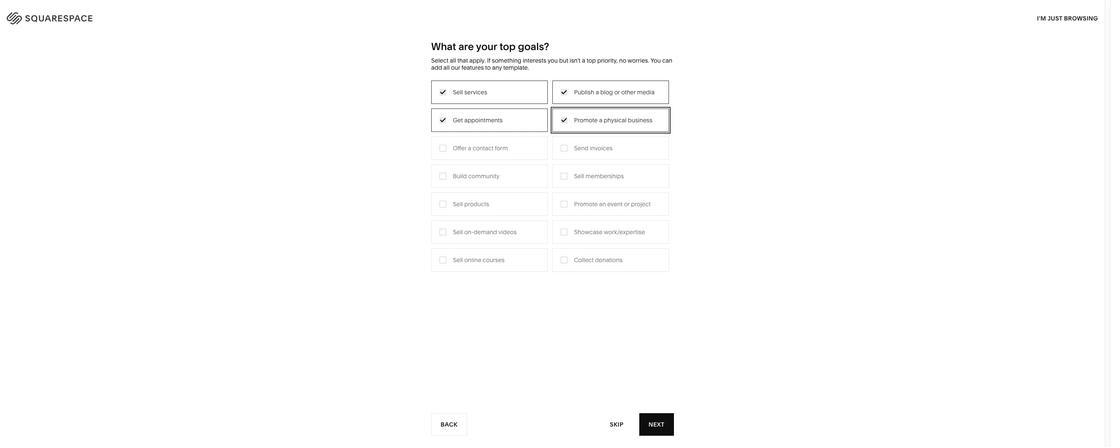 Task type: locate. For each thing, give the bounding box(es) containing it.
a left physical
[[599, 116, 602, 124]]

sell
[[453, 88, 463, 96], [574, 172, 584, 180], [453, 200, 463, 208], [453, 228, 463, 236], [453, 256, 463, 264]]

physical
[[604, 116, 627, 124]]

fitness
[[554, 141, 574, 149]]

1 vertical spatial promote
[[574, 200, 598, 208]]

interests
[[523, 57, 546, 64]]

promote up nature & animals link
[[574, 116, 598, 124]]

showcase
[[574, 228, 603, 236]]

& for podcasts
[[485, 141, 489, 149]]

restaurants
[[466, 129, 499, 136]]

sell left the online
[[453, 256, 463, 264]]

goals?
[[518, 41, 549, 53]]

professional services link
[[378, 129, 445, 136]]

an
[[599, 200, 606, 208]]

community & non-profits link
[[378, 154, 456, 161]]

work/expertise
[[604, 228, 645, 236]]

1 horizontal spatial or
[[624, 200, 630, 208]]

1 vertical spatial top
[[587, 57, 596, 64]]

or right the blog
[[614, 88, 620, 96]]

weddings
[[466, 166, 494, 174]]

& right nature
[[574, 129, 578, 136]]

1 vertical spatial or
[[624, 200, 630, 208]]

courses
[[483, 256, 505, 264]]

offer a contact form
[[453, 144, 508, 152]]

profits
[[431, 154, 448, 161]]

a right the offer
[[468, 144, 471, 152]]

log             in
[[1073, 13, 1095, 21]]

top up 'something'
[[500, 41, 516, 53]]

promote left an
[[574, 200, 598, 208]]

sell left memberships
[[574, 172, 584, 180]]

can
[[662, 57, 673, 64]]

& for non-
[[411, 154, 415, 161]]

get appointments
[[453, 116, 503, 124]]

travel link
[[466, 116, 491, 124]]

real
[[466, 179, 478, 186]]

a right 'isn't' on the top right of the page
[[582, 57, 585, 64]]

blog
[[600, 88, 613, 96]]

media & podcasts link
[[466, 141, 524, 149]]

or for blog
[[614, 88, 620, 96]]

sell for sell products
[[453, 200, 463, 208]]

0 horizontal spatial or
[[614, 88, 620, 96]]

or for event
[[624, 200, 630, 208]]

your
[[476, 41, 497, 53]]

2 promote from the top
[[574, 200, 598, 208]]

top
[[500, 41, 516, 53], [587, 57, 596, 64]]

0 vertical spatial or
[[614, 88, 620, 96]]

1 horizontal spatial top
[[587, 57, 596, 64]]

what are your top goals? select all that apply. if something interests you but isn't a top priority, no worries. you can add all our features to any template.
[[431, 41, 673, 71]]

send
[[574, 144, 589, 152]]

browsing
[[1064, 14, 1098, 22]]

i'm just browsing
[[1037, 14, 1098, 22]]

& right home
[[573, 116, 576, 124]]

non-
[[417, 154, 431, 161]]

donations
[[595, 256, 623, 264]]

publish
[[574, 88, 594, 96]]

a left the blog
[[596, 88, 599, 96]]

lusaka element
[[443, 286, 662, 448]]

a
[[582, 57, 585, 64], [596, 88, 599, 96], [599, 116, 602, 124], [468, 144, 471, 152]]

& left non-
[[411, 154, 415, 161]]

sell on-demand videos
[[453, 228, 517, 236]]

event
[[607, 200, 623, 208]]

what
[[431, 41, 456, 53]]

sell left on-
[[453, 228, 463, 236]]

or
[[614, 88, 620, 96], [624, 200, 630, 208]]

community
[[468, 172, 500, 180]]

sell for sell online courses
[[453, 256, 463, 264]]

collect
[[574, 256, 594, 264]]

events
[[466, 154, 484, 161]]

worries.
[[628, 57, 649, 64]]

skip button
[[601, 414, 633, 437]]

if
[[487, 57, 490, 64]]

& right estate
[[498, 179, 502, 186]]

0 vertical spatial top
[[500, 41, 516, 53]]

top right 'isn't' on the top right of the page
[[587, 57, 596, 64]]

&
[[573, 116, 576, 124], [574, 129, 578, 136], [485, 141, 489, 149], [411, 154, 415, 161], [498, 179, 502, 186]]

0 vertical spatial promote
[[574, 116, 598, 124]]

sell for sell memberships
[[574, 172, 584, 180]]

sell left services
[[453, 88, 463, 96]]

restaurants link
[[466, 129, 507, 136]]

isn't
[[570, 57, 581, 64]]

promote for promote an event or project
[[574, 200, 598, 208]]

animals
[[579, 129, 602, 136]]

a for offer a contact form
[[468, 144, 471, 152]]

other
[[621, 88, 636, 96]]

1 promote from the top
[[574, 116, 598, 124]]

sell services
[[453, 88, 487, 96]]

community
[[378, 154, 410, 161]]

0 horizontal spatial top
[[500, 41, 516, 53]]

i'm
[[1037, 14, 1046, 22]]

back button
[[431, 414, 467, 436]]

sell left products
[[453, 200, 463, 208]]

promote
[[574, 116, 598, 124], [574, 200, 598, 208]]

& for animals
[[574, 129, 578, 136]]

priority,
[[597, 57, 618, 64]]

podcasts
[[490, 141, 515, 149]]

all left that
[[450, 57, 456, 64]]

or right event
[[624, 200, 630, 208]]

sell memberships
[[574, 172, 624, 180]]

& right "media"
[[485, 141, 489, 149]]

log             in link
[[1073, 13, 1095, 21]]

home & decor
[[554, 116, 595, 124]]

invoices
[[590, 144, 613, 152]]

add
[[431, 64, 442, 71]]

any
[[492, 64, 502, 71]]

skip
[[610, 421, 624, 429]]

nature & animals
[[554, 129, 602, 136]]



Task type: describe. For each thing, give the bounding box(es) containing it.
online
[[464, 256, 481, 264]]

business
[[628, 116, 653, 124]]

get
[[453, 116, 463, 124]]

professional services
[[378, 129, 436, 136]]

travel
[[466, 116, 482, 124]]

on-
[[464, 228, 474, 236]]

log
[[1073, 13, 1086, 21]]

sell for sell on-demand videos
[[453, 228, 463, 236]]

project
[[631, 200, 651, 208]]

next
[[648, 421, 664, 429]]

media
[[637, 88, 655, 96]]

community & non-profits
[[378, 154, 448, 161]]

home
[[554, 116, 571, 124]]

lusaka image
[[443, 286, 662, 448]]

a inside what are your top goals? select all that apply. if something interests you but isn't a top priority, no worries. you can add all our features to any template.
[[582, 57, 585, 64]]

squarespace logo link
[[17, 10, 232, 24]]

you
[[651, 57, 661, 64]]

that
[[458, 57, 468, 64]]

a for publish a blog or other media
[[596, 88, 599, 96]]

features
[[462, 64, 484, 71]]

professional
[[378, 129, 412, 136]]

apply.
[[469, 57, 486, 64]]

demand
[[474, 228, 497, 236]]

nature
[[554, 129, 573, 136]]

promote an event or project
[[574, 200, 651, 208]]

& for decor
[[573, 116, 576, 124]]

decor
[[578, 116, 595, 124]]

squarespace logo image
[[17, 10, 114, 24]]

memberships
[[586, 172, 624, 180]]

collect donations
[[574, 256, 623, 264]]

videos
[[498, 228, 517, 236]]

offer
[[453, 144, 467, 152]]

build
[[453, 172, 467, 180]]

all left our
[[444, 64, 450, 71]]

promote for promote a physical business
[[574, 116, 598, 124]]

contact
[[473, 144, 494, 152]]

products
[[464, 200, 489, 208]]

our
[[451, 64, 460, 71]]

showcase work/expertise
[[574, 228, 645, 236]]

media
[[466, 141, 483, 149]]

appointments
[[464, 116, 503, 124]]

services
[[413, 129, 436, 136]]

build community
[[453, 172, 500, 180]]

form
[[495, 144, 508, 152]]

to
[[485, 64, 491, 71]]

are
[[459, 41, 474, 53]]

select
[[431, 57, 448, 64]]

template.
[[503, 64, 529, 71]]

sell products
[[453, 200, 489, 208]]

fitness link
[[554, 141, 582, 149]]

in
[[1088, 13, 1095, 21]]

a for promote a physical business
[[599, 116, 602, 124]]

publish a blog or other media
[[574, 88, 655, 96]]

home & decor link
[[554, 116, 603, 124]]

back
[[441, 421, 458, 429]]

send invoices
[[574, 144, 613, 152]]

just
[[1048, 14, 1063, 22]]

nature & animals link
[[554, 129, 610, 136]]

estate
[[480, 179, 497, 186]]

media & podcasts
[[466, 141, 515, 149]]

i'm just browsing link
[[1037, 7, 1098, 30]]

next button
[[639, 414, 674, 436]]

no
[[619, 57, 626, 64]]

sell online courses
[[453, 256, 505, 264]]

you
[[548, 57, 558, 64]]

something
[[492, 57, 521, 64]]

events link
[[466, 154, 493, 161]]

but
[[559, 57, 568, 64]]

sell for sell services
[[453, 88, 463, 96]]

real estate & properties
[[466, 179, 532, 186]]

services
[[464, 88, 487, 96]]

promote a physical business
[[574, 116, 653, 124]]



Task type: vqa. For each thing, say whether or not it's contained in the screenshot.
'Promote'
yes



